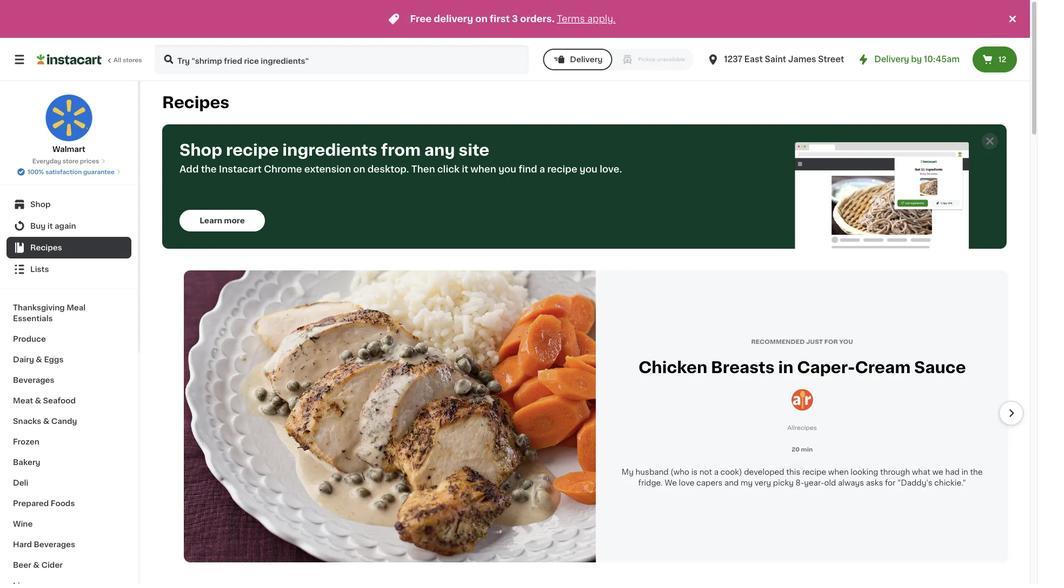 Task type: locate. For each thing, give the bounding box(es) containing it.
shop link
[[6, 194, 131, 215]]

service type group
[[543, 49, 694, 70]]

you
[[499, 165, 517, 174], [580, 165, 598, 174]]

& for meat
[[35, 397, 41, 405]]

bakery
[[13, 459, 40, 466]]

1 vertical spatial the
[[971, 468, 983, 476]]

0 vertical spatial recipe
[[226, 143, 279, 158]]

1 horizontal spatial the
[[971, 468, 983, 476]]

and
[[725, 479, 739, 487]]

extension banner image
[[796, 142, 970, 249]]

beverages up cider
[[34, 541, 75, 549]]

1 horizontal spatial you
[[580, 165, 598, 174]]

20
[[792, 446, 800, 452]]

& left eggs
[[36, 356, 42, 364]]

deli
[[13, 479, 28, 487]]

instacart logo image
[[37, 53, 102, 66]]

prepared
[[13, 500, 49, 507]]

again
[[55, 222, 76, 230]]

shop inside 'link'
[[30, 201, 51, 208]]

1 vertical spatial when
[[829, 468, 849, 476]]

ingredients
[[283, 143, 378, 158]]

it
[[462, 165, 469, 174], [47, 222, 53, 230]]

1 horizontal spatial delivery
[[875, 55, 910, 63]]

is
[[692, 468, 698, 476]]

beer & cider
[[13, 562, 63, 569]]

site
[[459, 143, 490, 158]]

foods
[[51, 500, 75, 507]]

when for looking
[[829, 468, 849, 476]]

thanksgiving
[[13, 304, 65, 312]]

you left find
[[499, 165, 517, 174]]

& right beer
[[33, 562, 40, 569]]

1 horizontal spatial it
[[462, 165, 469, 174]]

you left the love.
[[580, 165, 598, 174]]

0 horizontal spatial you
[[499, 165, 517, 174]]

lists link
[[6, 259, 131, 280]]

0 vertical spatial it
[[462, 165, 469, 174]]

0 vertical spatial shop
[[180, 143, 222, 158]]

saint
[[765, 55, 787, 63]]

you
[[840, 339, 854, 345]]

recipes
[[162, 95, 230, 110], [30, 244, 62, 252]]

2 vertical spatial recipe
[[803, 468, 827, 476]]

"daddy's
[[898, 479, 933, 487]]

1237 east saint james street button
[[707, 44, 845, 75]]

3
[[512, 14, 518, 24]]

just
[[807, 339, 823, 345]]

delivery for delivery
[[570, 56, 603, 63]]

& for dairy
[[36, 356, 42, 364]]

bakery link
[[6, 452, 131, 473]]

1 horizontal spatial recipe
[[548, 165, 578, 174]]

None search field
[[155, 44, 529, 75]]

& left "candy"
[[43, 418, 49, 425]]

picky
[[774, 479, 794, 487]]

buy
[[30, 222, 46, 230]]

0 vertical spatial the
[[201, 165, 217, 174]]

0 vertical spatial recipes
[[162, 95, 230, 110]]

capers
[[697, 479, 723, 487]]

0 horizontal spatial the
[[201, 165, 217, 174]]

0 vertical spatial on
[[476, 14, 488, 24]]

when down site
[[471, 165, 497, 174]]

looking
[[851, 468, 879, 476]]

allrecipes
[[788, 425, 817, 431]]

recipe inside my husband (who is not a cook) developed this recipe when looking through what we had in the fridge. we love capers and my very picky 8-year-old always asks for "daddy's chickie."
[[803, 468, 827, 476]]

a
[[540, 165, 545, 174], [715, 468, 719, 476]]

free
[[410, 14, 432, 24]]

beer
[[13, 562, 31, 569]]

the right the had
[[971, 468, 983, 476]]

delivery
[[875, 55, 910, 63], [570, 56, 603, 63]]

delivery left the by
[[875, 55, 910, 63]]

1237
[[725, 55, 743, 63]]

& right meat
[[35, 397, 41, 405]]

beverages down dairy & eggs
[[13, 377, 54, 384]]

it right click
[[462, 165, 469, 174]]

delivery by 10:45am link
[[858, 53, 960, 66]]

first
[[490, 14, 510, 24]]

delivery inside 'button'
[[570, 56, 603, 63]]

learn
[[200, 217, 222, 225]]

12 button
[[973, 47, 1018, 72]]

my
[[622, 468, 634, 476]]

1 vertical spatial in
[[962, 468, 969, 476]]

beer & cider link
[[6, 555, 131, 576]]

allrecipes image
[[792, 389, 814, 411]]

0 horizontal spatial delivery
[[570, 56, 603, 63]]

chrome
[[264, 165, 302, 174]]

1 horizontal spatial on
[[476, 14, 488, 24]]

1 horizontal spatial when
[[829, 468, 849, 476]]

deli link
[[6, 473, 131, 493]]

what
[[913, 468, 931, 476]]

shop for shop
[[30, 201, 51, 208]]

on
[[476, 14, 488, 24], [353, 165, 365, 174]]

1 vertical spatial on
[[353, 165, 365, 174]]

candy
[[51, 418, 77, 425]]

cook)
[[721, 468, 743, 476]]

shop up buy
[[30, 201, 51, 208]]

guarantee
[[83, 169, 115, 175]]

frozen
[[13, 438, 39, 446]]

1 vertical spatial a
[[715, 468, 719, 476]]

0 vertical spatial beverages
[[13, 377, 54, 384]]

0 horizontal spatial shop
[[30, 201, 51, 208]]

breasts
[[711, 360, 775, 375]]

wine
[[13, 520, 33, 528]]

caper-
[[798, 360, 856, 375]]

when up old
[[829, 468, 849, 476]]

1 horizontal spatial in
[[962, 468, 969, 476]]

0 horizontal spatial a
[[540, 165, 545, 174]]

everyday
[[32, 158, 61, 164]]

recipe up the year-
[[803, 468, 827, 476]]

2 horizontal spatial recipe
[[803, 468, 827, 476]]

0 horizontal spatial in
[[779, 360, 794, 375]]

in right the had
[[962, 468, 969, 476]]

street
[[819, 55, 845, 63]]

meat
[[13, 397, 33, 405]]

shop up add
[[180, 143, 222, 158]]

in down recommended
[[779, 360, 794, 375]]

lists
[[30, 266, 49, 273]]

delivery by 10:45am
[[875, 55, 960, 63]]

0 horizontal spatial on
[[353, 165, 365, 174]]

on left "first" on the top
[[476, 14, 488, 24]]

0 horizontal spatial it
[[47, 222, 53, 230]]

hard
[[13, 541, 32, 549]]

asks
[[867, 479, 884, 487]]

1 horizontal spatial a
[[715, 468, 719, 476]]

in
[[779, 360, 794, 375], [962, 468, 969, 476]]

my husband (who is not a cook) developed this recipe when looking through what we had in the fridge. we love capers and my very picky 8-year-old always asks for "daddy's chickie."
[[622, 468, 983, 487]]

item carousel region
[[162, 271, 1024, 563]]

&
[[36, 356, 42, 364], [35, 397, 41, 405], [43, 418, 49, 425], [33, 562, 40, 569]]

1 horizontal spatial shop
[[180, 143, 222, 158]]

a right find
[[540, 165, 545, 174]]

1 vertical spatial shop
[[30, 201, 51, 208]]

recipe
[[226, 143, 279, 158], [548, 165, 578, 174], [803, 468, 827, 476]]

shop
[[180, 143, 222, 158], [30, 201, 51, 208]]

recipe right find
[[548, 165, 578, 174]]

add the instacart chrome extension on desktop. then click it when you find a recipe you love.
[[180, 165, 622, 174]]

learn more button
[[180, 210, 265, 232]]

walmart logo image
[[45, 94, 93, 142]]

when inside my husband (who is not a cook) developed this recipe when looking through what we had in the fridge. we love capers and my very picky 8-year-old always asks for "daddy's chickie."
[[829, 468, 849, 476]]

a right not
[[715, 468, 719, 476]]

shop for shop recipe ingredients from any site
[[180, 143, 222, 158]]

0 horizontal spatial recipes
[[30, 244, 62, 252]]

prices
[[80, 158, 99, 164]]

recipe up instacart
[[226, 143, 279, 158]]

0 horizontal spatial when
[[471, 165, 497, 174]]

beverages link
[[6, 370, 131, 391]]

0 vertical spatial a
[[540, 165, 545, 174]]

1 vertical spatial it
[[47, 222, 53, 230]]

0 horizontal spatial recipe
[[226, 143, 279, 158]]

on left desktop.
[[353, 165, 365, 174]]

walmart link
[[45, 94, 93, 155]]

shop recipe ingredients from any site
[[180, 143, 490, 158]]

limited time offer region
[[0, 0, 1007, 38]]

the right add
[[201, 165, 217, 174]]

1 vertical spatial recipes
[[30, 244, 62, 252]]

delivery down 'terms apply.' link at the top right of the page
[[570, 56, 603, 63]]

produce link
[[6, 329, 131, 349]]

orders.
[[520, 14, 555, 24]]

0 vertical spatial when
[[471, 165, 497, 174]]

free delivery on first 3 orders. terms apply.
[[410, 14, 616, 24]]

it right buy
[[47, 222, 53, 230]]



Task type: describe. For each thing, give the bounding box(es) containing it.
recipes inside recipes link
[[30, 244, 62, 252]]

prepared foods
[[13, 500, 75, 507]]

dairy & eggs
[[13, 356, 64, 364]]

old
[[825, 479, 837, 487]]

100%
[[28, 169, 44, 175]]

1 vertical spatial recipe
[[548, 165, 578, 174]]

learn more
[[200, 217, 245, 225]]

terms
[[557, 14, 585, 24]]

snacks
[[13, 418, 41, 425]]

husband
[[636, 468, 669, 476]]

buy it again link
[[6, 215, 131, 237]]

by
[[912, 55, 922, 63]]

delivery button
[[543, 49, 613, 70]]

any
[[425, 143, 455, 158]]

20 min
[[792, 446, 813, 452]]

terms apply. link
[[557, 14, 616, 24]]

100% satisfaction guarantee
[[28, 169, 115, 175]]

love
[[679, 479, 695, 487]]

very
[[755, 479, 772, 487]]

12
[[999, 56, 1007, 63]]

all
[[114, 57, 121, 63]]

& for beer
[[33, 562, 40, 569]]

chicken breasts in caper-cream sauce
[[639, 360, 967, 375]]

then
[[412, 165, 435, 174]]

fridge.
[[639, 479, 663, 487]]

east
[[745, 55, 763, 63]]

cream
[[856, 360, 911, 375]]

1237 east saint james street
[[725, 55, 845, 63]]

essentials
[[13, 315, 53, 322]]

my
[[741, 479, 753, 487]]

saved button
[[982, 14, 1019, 27]]

stores
[[123, 57, 142, 63]]

min
[[802, 446, 813, 452]]

always
[[839, 479, 865, 487]]

1 vertical spatial beverages
[[34, 541, 75, 549]]

1 horizontal spatial recipes
[[162, 95, 230, 110]]

on inside limited time offer region
[[476, 14, 488, 24]]

for
[[825, 339, 838, 345]]

more
[[224, 217, 245, 225]]

Search field
[[156, 45, 528, 74]]

1 you from the left
[[499, 165, 517, 174]]

thanksgiving meal essentials link
[[6, 298, 131, 329]]

100% satisfaction guarantee button
[[17, 166, 121, 176]]

chickie."
[[935, 479, 967, 487]]

wine link
[[6, 514, 131, 535]]

chicken
[[639, 360, 708, 375]]

extension
[[304, 165, 351, 174]]

not
[[700, 468, 713, 476]]

from
[[381, 143, 421, 158]]

seafood
[[43, 397, 76, 405]]

snacks & candy link
[[6, 411, 131, 432]]

(who
[[671, 468, 690, 476]]

all stores
[[114, 57, 142, 63]]

had
[[946, 468, 960, 476]]

& for snacks
[[43, 418, 49, 425]]

walmart
[[53, 146, 85, 153]]

the inside my husband (who is not a cook) developed this recipe when looking through what we had in the fridge. we love capers and my very picky 8-year-old always asks for "daddy's chickie."
[[971, 468, 983, 476]]

find
[[519, 165, 537, 174]]

everyday store prices
[[32, 158, 99, 164]]

hard beverages
[[13, 541, 75, 549]]

recommended
[[752, 339, 805, 345]]

snacks & candy
[[13, 418, 77, 425]]

love.
[[600, 165, 622, 174]]

delivery for delivery by 10:45am
[[875, 55, 910, 63]]

0 vertical spatial in
[[779, 360, 794, 375]]

desktop.
[[368, 165, 409, 174]]

all stores link
[[37, 44, 143, 75]]

prepared foods link
[[6, 493, 131, 514]]

year-
[[805, 479, 825, 487]]

hard beverages link
[[6, 535, 131, 555]]

when for you
[[471, 165, 497, 174]]

click
[[438, 165, 460, 174]]

we
[[933, 468, 944, 476]]

saved
[[995, 15, 1019, 23]]

in inside my husband (who is not a cook) developed this recipe when looking through what we had in the fridge. we love capers and my very picky 8-year-old always asks for "daddy's chickie."
[[962, 468, 969, 476]]

add
[[180, 165, 199, 174]]

a inside my husband (who is not a cook) developed this recipe when looking through what we had in the fridge. we love capers and my very picky 8-year-old always asks for "daddy's chickie."
[[715, 468, 719, 476]]

dairy & eggs link
[[6, 349, 131, 370]]

produce
[[13, 335, 46, 343]]

it inside buy it again link
[[47, 222, 53, 230]]

satisfaction
[[46, 169, 82, 175]]

we
[[665, 479, 677, 487]]

2 you from the left
[[580, 165, 598, 174]]

10:45am
[[924, 55, 960, 63]]

frozen link
[[6, 432, 131, 452]]

through
[[881, 468, 911, 476]]

meat & seafood link
[[6, 391, 131, 411]]



Task type: vqa. For each thing, say whether or not it's contained in the screenshot.
'eye'
no



